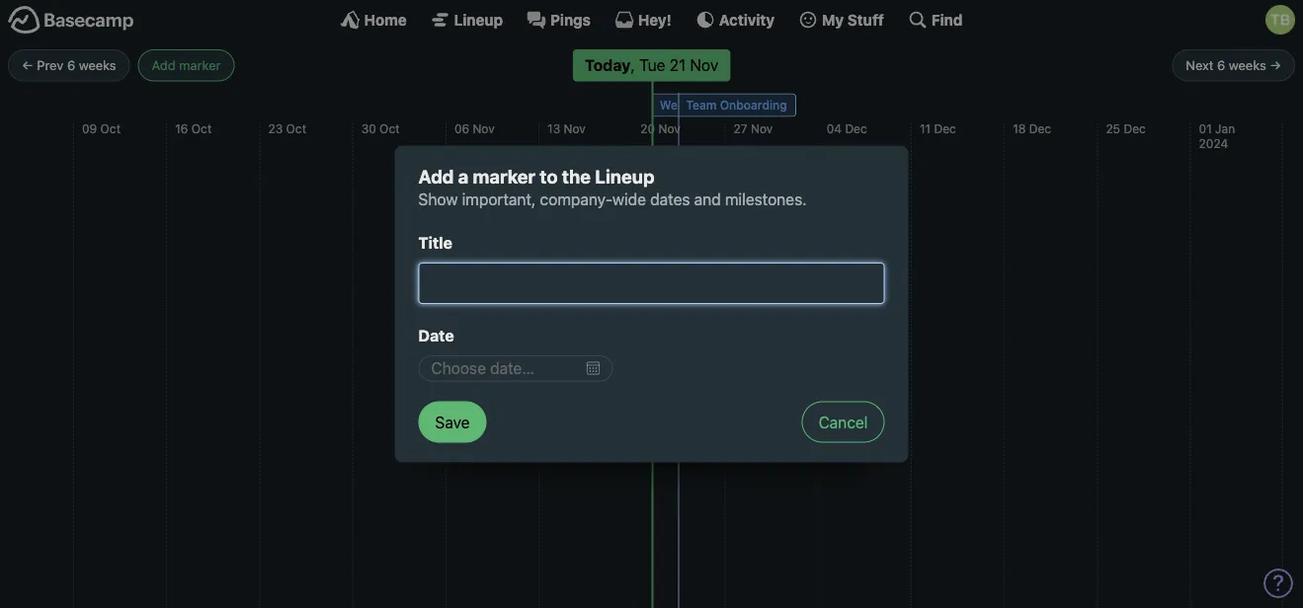 Task type: vqa. For each thing, say whether or not it's contained in the screenshot.
Watching: to the bottom
no



Task type: locate. For each thing, give the bounding box(es) containing it.
dec for 04 dec
[[845, 122, 867, 135]]

weeks
[[79, 58, 116, 73], [1229, 58, 1267, 73]]

1 vertical spatial marker
[[473, 166, 536, 187]]

my stuff
[[822, 11, 884, 28]]

09
[[82, 122, 97, 135]]

nov for 06 nov
[[473, 122, 495, 135]]

1 vertical spatial add
[[418, 166, 454, 187]]

11
[[920, 122, 931, 135]]

0 horizontal spatial marker
[[179, 58, 221, 73]]

the inside add a marker to the lineup show important, company-wide dates and milestones.
[[562, 166, 591, 187]]

nov for 27 nov
[[751, 122, 773, 135]]

lineup left pings popup button at the top of the page
[[454, 11, 503, 28]]

add for a
[[418, 166, 454, 187]]

1 horizontal spatial lineup
[[595, 166, 655, 187]]

11 dec
[[920, 122, 956, 135]]

marker inside add a marker to the lineup show important, company-wide dates and milestones.
[[473, 166, 536, 187]]

1 vertical spatial to
[[540, 166, 558, 187]]

to
[[767, 98, 778, 112], [540, 166, 558, 187]]

None text field
[[418, 263, 885, 304]]

pings
[[550, 11, 591, 28]]

nov right 20
[[659, 122, 681, 135]]

add inside "add marker" link
[[152, 58, 176, 73]]

1 horizontal spatial to
[[767, 98, 778, 112]]

oct right 23
[[286, 122, 306, 135]]

0 horizontal spatial weeks
[[79, 58, 116, 73]]

1 horizontal spatial add
[[418, 166, 454, 187]]

the left deer
[[716, 98, 734, 112]]

oct right 09
[[100, 122, 121, 135]]

0 horizontal spatial the
[[562, 166, 591, 187]]

13
[[548, 122, 560, 135]]

add
[[152, 58, 176, 73], [418, 166, 454, 187]]

1 horizontal spatial marker
[[473, 166, 536, 187]]

3 dec from the left
[[1029, 122, 1051, 135]]

home
[[364, 11, 407, 28]]

oct right the 16
[[192, 122, 212, 135]]

04
[[827, 122, 842, 135]]

important,
[[462, 190, 536, 209]]

to up company-
[[540, 166, 558, 187]]

pings button
[[527, 10, 591, 30]]

add inside add a marker to the lineup show important, company-wide dates and milestones.
[[418, 166, 454, 187]]

0 vertical spatial add
[[152, 58, 176, 73]]

oct
[[100, 122, 121, 135], [192, 122, 212, 135], [286, 122, 306, 135], [380, 122, 400, 135]]

3 nov from the left
[[659, 122, 681, 135]]

0 horizontal spatial add
[[152, 58, 176, 73]]

2 6 from the left
[[1217, 58, 1226, 73]]

1 dec from the left
[[845, 122, 867, 135]]

lineup
[[454, 11, 503, 28], [595, 166, 655, 187]]

dec right '04'
[[845, 122, 867, 135]]

06 nov
[[454, 122, 495, 135]]

1 weeks from the left
[[79, 58, 116, 73]]

1 vertical spatial lineup
[[595, 166, 655, 187]]

marker up 16 oct
[[179, 58, 221, 73]]

weeks left →
[[1229, 58, 1267, 73]]

the up company-
[[562, 166, 591, 187]]

to for deer
[[767, 98, 778, 112]]

to inside add a marker to the lineup show important, company-wide dates and milestones.
[[540, 166, 558, 187]]

nov right 27
[[751, 122, 773, 135]]

4 nov from the left
[[751, 122, 773, 135]]

23 oct
[[268, 122, 306, 135]]

0 vertical spatial to
[[767, 98, 778, 112]]

Choose date… field
[[418, 356, 613, 382]]

title
[[418, 234, 452, 252]]

→
[[1270, 58, 1282, 73]]

weeks right prev
[[79, 58, 116, 73]]

today
[[585, 56, 631, 75]]

4 dec from the left
[[1124, 122, 1146, 135]]

1 horizontal spatial 6
[[1217, 58, 1226, 73]]

dec right the 25
[[1124, 122, 1146, 135]]

2 dec from the left
[[934, 122, 956, 135]]

the left carnival on the top
[[781, 98, 800, 112]]

add up the 16
[[152, 58, 176, 73]]

activity link
[[696, 10, 775, 30]]

6
[[67, 58, 75, 73], [1217, 58, 1226, 73]]

1 oct from the left
[[100, 122, 121, 135]]

next 6 weeks →
[[1186, 58, 1282, 73]]

my
[[822, 11, 844, 28]]

home link
[[341, 10, 407, 30]]

18 dec
[[1013, 122, 1051, 135]]

lineup inside main element
[[454, 11, 503, 28]]

lineup link
[[431, 10, 503, 30]]

25
[[1106, 122, 1121, 135]]

2 nov from the left
[[564, 122, 586, 135]]

to right deer
[[767, 98, 778, 112]]

nov
[[473, 122, 495, 135], [564, 122, 586, 135], [659, 122, 681, 135], [751, 122, 773, 135]]

add for marker
[[152, 58, 176, 73]]

cancel
[[819, 413, 868, 432]]

nov right 13
[[564, 122, 586, 135]]

None submit
[[418, 402, 487, 443]]

find button
[[908, 10, 963, 30]]

01
[[1199, 122, 1212, 135]]

16 oct
[[175, 122, 212, 135]]

the
[[716, 98, 734, 112], [781, 98, 800, 112], [562, 166, 591, 187]]

oct right 30
[[380, 122, 400, 135]]

2 oct from the left
[[192, 122, 212, 135]]

add marker link
[[138, 49, 235, 82]]

team onboarding link
[[678, 93, 796, 117]]

wide
[[613, 190, 646, 209]]

6 right prev
[[67, 58, 75, 73]]

lineup up wide
[[595, 166, 655, 187]]

1 nov from the left
[[473, 122, 495, 135]]

dec
[[845, 122, 867, 135], [934, 122, 956, 135], [1029, 122, 1051, 135], [1124, 122, 1146, 135]]

next
[[1186, 58, 1214, 73]]

dec for 18 dec
[[1029, 122, 1051, 135]]

carnival
[[803, 98, 848, 112]]

2 horizontal spatial the
[[781, 98, 800, 112]]

main element
[[0, 0, 1303, 39]]

3 oct from the left
[[286, 122, 306, 135]]

add up the show
[[418, 166, 454, 187]]

0 horizontal spatial lineup
[[454, 11, 503, 28]]

4 oct from the left
[[380, 122, 400, 135]]

dec for 25 dec
[[1124, 122, 1146, 135]]

dec right 18
[[1029, 122, 1051, 135]]

hey!
[[638, 11, 672, 28]]

dec right '11'
[[934, 122, 956, 135]]

deer
[[737, 98, 763, 112]]

30
[[361, 122, 376, 135]]

marker up important,
[[473, 166, 536, 187]]

1 horizontal spatial weeks
[[1229, 58, 1267, 73]]

0 vertical spatial marker
[[179, 58, 221, 73]]

0 vertical spatial lineup
[[454, 11, 503, 28]]

stuff
[[848, 11, 884, 28]]

nov right 06
[[473, 122, 495, 135]]

0 horizontal spatial 6
[[67, 58, 75, 73]]

welcome the deer to the carnival link
[[652, 93, 848, 117]]

20
[[641, 122, 655, 135]]

dec for 11 dec
[[934, 122, 956, 135]]

marker
[[179, 58, 221, 73], [473, 166, 536, 187]]

6 right next
[[1217, 58, 1226, 73]]

0 horizontal spatial to
[[540, 166, 558, 187]]

date
[[418, 327, 454, 345]]

jan
[[1216, 122, 1235, 135]]



Task type: describe. For each thing, give the bounding box(es) containing it.
27 nov
[[734, 122, 773, 135]]

welcome
[[660, 98, 712, 112]]

the for carnival
[[781, 98, 800, 112]]

company-
[[540, 190, 613, 209]]

←
[[22, 58, 33, 73]]

18
[[1013, 122, 1026, 135]]

and
[[694, 190, 721, 209]]

tim burton image
[[1266, 5, 1296, 35]]

oct for 16 oct
[[192, 122, 212, 135]]

team
[[686, 98, 717, 112]]

the for lineup
[[562, 166, 591, 187]]

show
[[418, 190, 458, 209]]

team onboarding
[[686, 98, 787, 112]]

oct for 23 oct
[[286, 122, 306, 135]]

23
[[268, 122, 283, 135]]

01 jan 2024
[[1199, 122, 1235, 151]]

find
[[932, 11, 963, 28]]

to for marker
[[540, 166, 558, 187]]

hey! button
[[615, 10, 672, 30]]

30 oct
[[361, 122, 400, 135]]

onboarding
[[720, 98, 787, 112]]

04 dec
[[827, 122, 867, 135]]

cancel link
[[802, 402, 885, 443]]

milestones.
[[725, 190, 807, 209]]

oct for 30 oct
[[380, 122, 400, 135]]

20 nov
[[641, 122, 681, 135]]

welcome the deer to the carnival
[[660, 98, 848, 112]]

nov for 13 nov
[[564, 122, 586, 135]]

lineup inside add a marker to the lineup show important, company-wide dates and milestones.
[[595, 166, 655, 187]]

add a marker to the lineup show important, company-wide dates and milestones.
[[418, 166, 807, 209]]

2 weeks from the left
[[1229, 58, 1267, 73]]

1 6 from the left
[[67, 58, 75, 73]]

my stuff button
[[799, 10, 884, 30]]

activity
[[719, 11, 775, 28]]

25 dec
[[1106, 122, 1146, 135]]

dates
[[650, 190, 690, 209]]

06
[[454, 122, 469, 135]]

a
[[458, 166, 469, 187]]

09 oct
[[82, 122, 121, 135]]

16
[[175, 122, 188, 135]]

13 nov
[[548, 122, 586, 135]]

1 horizontal spatial the
[[716, 98, 734, 112]]

← prev 6 weeks
[[22, 58, 116, 73]]

oct for 09 oct
[[100, 122, 121, 135]]

switch accounts image
[[8, 5, 134, 36]]

add marker
[[152, 58, 221, 73]]

2024
[[1199, 137, 1228, 151]]

nov for 20 nov
[[659, 122, 681, 135]]

27
[[734, 122, 748, 135]]

prev
[[37, 58, 64, 73]]



